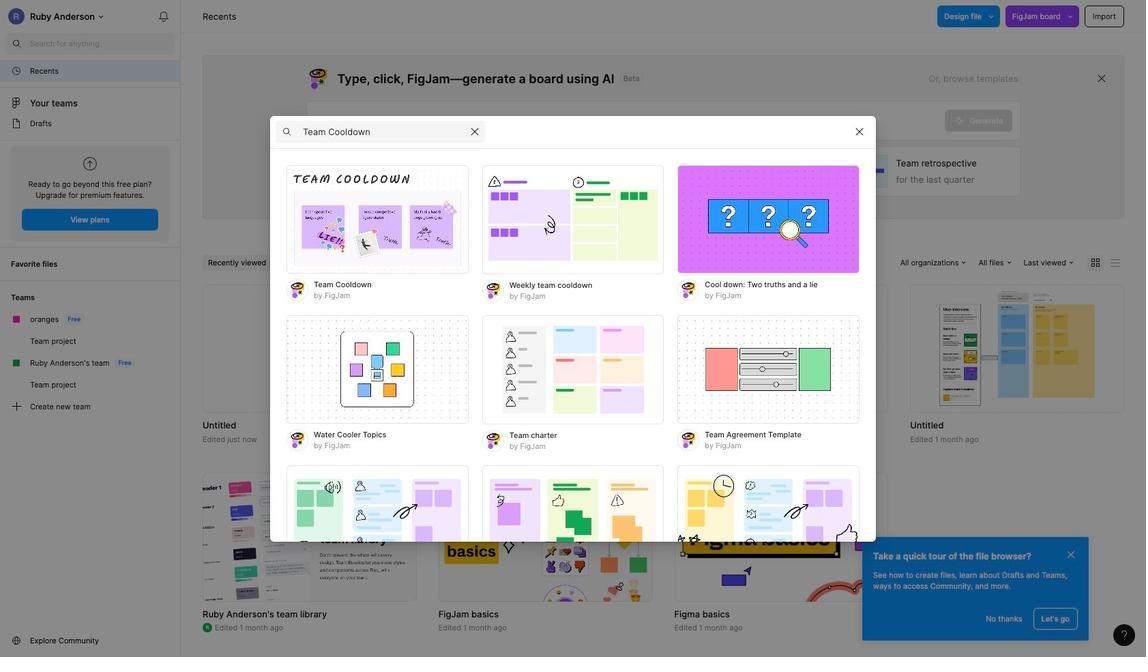 Task type: locate. For each thing, give the bounding box(es) containing it.
Search for anything text field
[[30, 38, 175, 49]]

bell 32 image
[[153, 5, 175, 27]]

team charter image
[[482, 315, 664, 424]]

file thumbnail image
[[940, 291, 1096, 406], [446, 293, 646, 404], [682, 293, 882, 404], [203, 473, 417, 602], [439, 473, 653, 602], [675, 473, 889, 602]]

weekly team cooldown image
[[482, 165, 664, 274]]

team meeting agenda image
[[678, 465, 860, 574]]

recent 16 image
[[11, 66, 22, 76]]

community 16 image
[[11, 636, 22, 646]]

dialog
[[270, 115, 877, 657]]

Ex: A weekly team meeting, starting with an ice breaker field
[[307, 102, 945, 140]]



Task type: describe. For each thing, give the bounding box(es) containing it.
cool down: two truths and a lie image
[[678, 165, 860, 274]]

team agreement template image
[[678, 315, 860, 424]]

Search templates text field
[[303, 124, 464, 140]]

water cooler topics image
[[287, 315, 469, 424]]

team weekly image
[[287, 465, 469, 574]]

team stand up image
[[482, 465, 664, 574]]

search 32 image
[[5, 33, 27, 55]]

page 16 image
[[11, 118, 22, 129]]

team cooldown image
[[287, 165, 469, 274]]



